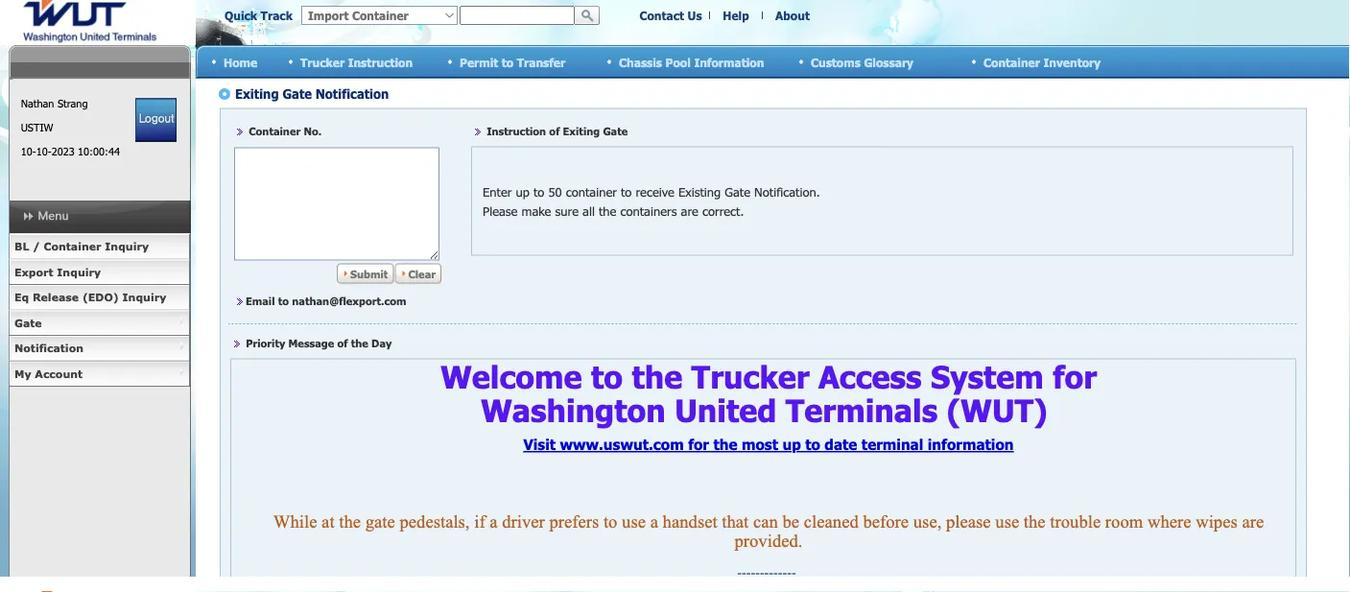 Task type: locate. For each thing, give the bounding box(es) containing it.
1 horizontal spatial container
[[984, 55, 1041, 69]]

login image
[[136, 98, 177, 142]]

2 vertical spatial inquiry
[[122, 291, 166, 304]]

home
[[224, 55, 257, 69]]

None text field
[[460, 6, 575, 25]]

export inquiry link
[[9, 260, 190, 285]]

inquiry down bl / container inquiry
[[57, 265, 101, 278]]

information
[[694, 55, 765, 69]]

contact
[[640, 8, 685, 22]]

0 horizontal spatial container
[[44, 240, 101, 253]]

us
[[688, 8, 702, 22]]

gate
[[14, 316, 42, 329]]

export inquiry
[[14, 265, 101, 278]]

10:00:45
[[78, 145, 120, 158]]

0 vertical spatial inquiry
[[105, 240, 149, 253]]

container
[[984, 55, 1041, 69], [44, 240, 101, 253]]

transfer
[[517, 55, 566, 69]]

inquiry
[[105, 240, 149, 253], [57, 265, 101, 278], [122, 291, 166, 304]]

chassis pool information
[[619, 55, 765, 69]]

nathan
[[21, 97, 54, 110]]

pool
[[666, 55, 691, 69]]

inquiry right (edo)
[[122, 291, 166, 304]]

1 10- from the left
[[21, 145, 36, 158]]

inquiry up export inquiry link
[[105, 240, 149, 253]]

quick
[[225, 8, 257, 22]]

strang
[[58, 97, 88, 110]]

container up export inquiry
[[44, 240, 101, 253]]

release
[[33, 291, 79, 304]]

notification
[[14, 342, 84, 355]]

container left inventory
[[984, 55, 1041, 69]]

gate link
[[9, 311, 190, 336]]

trucker
[[300, 55, 345, 69]]

10-
[[21, 145, 36, 158], [36, 145, 52, 158]]

container inventory
[[984, 55, 1101, 69]]

0 vertical spatial container
[[984, 55, 1041, 69]]

eq
[[14, 291, 29, 304]]

trucker instruction
[[300, 55, 413, 69]]

about
[[776, 8, 810, 22]]

inventory
[[1044, 55, 1101, 69]]



Task type: describe. For each thing, give the bounding box(es) containing it.
contact us link
[[640, 8, 702, 22]]

2023
[[51, 145, 75, 158]]

about link
[[776, 8, 810, 22]]

glossary
[[864, 55, 914, 69]]

contact us
[[640, 8, 702, 22]]

1 vertical spatial inquiry
[[57, 265, 101, 278]]

my account link
[[9, 361, 190, 387]]

inquiry for (edo)
[[122, 291, 166, 304]]

inquiry for container
[[105, 240, 149, 253]]

ustiw
[[21, 121, 53, 134]]

nathan strang
[[21, 97, 88, 110]]

bl / container inquiry
[[14, 240, 149, 253]]

customs glossary
[[811, 55, 914, 69]]

chassis
[[619, 55, 662, 69]]

bl
[[14, 240, 29, 253]]

account
[[35, 367, 83, 380]]

my account
[[14, 367, 83, 380]]

bl / container inquiry link
[[9, 234, 190, 260]]

to
[[502, 55, 514, 69]]

export
[[14, 265, 53, 278]]

(edo)
[[82, 291, 119, 304]]

10-10-2023 10:00:45
[[21, 145, 120, 158]]

permit to transfer
[[460, 55, 566, 69]]

1 vertical spatial container
[[44, 240, 101, 253]]

notification link
[[9, 336, 190, 361]]

eq release (edo) inquiry link
[[9, 285, 190, 311]]

customs
[[811, 55, 861, 69]]

/
[[33, 240, 40, 253]]

track
[[261, 8, 293, 22]]

instruction
[[348, 55, 413, 69]]

help link
[[723, 8, 750, 22]]

my
[[14, 367, 31, 380]]

permit
[[460, 55, 498, 69]]

eq release (edo) inquiry
[[14, 291, 166, 304]]

help
[[723, 8, 750, 22]]

quick track
[[225, 8, 293, 22]]

2 10- from the left
[[36, 145, 52, 158]]



Task type: vqa. For each thing, say whether or not it's contained in the screenshot.
Container Move
no



